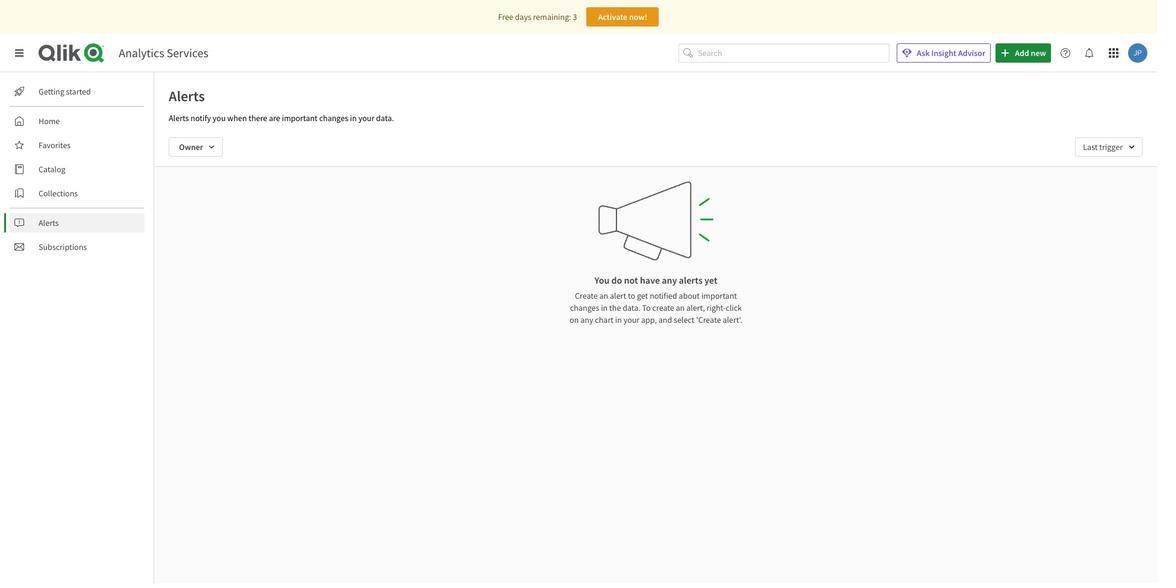 Task type: locate. For each thing, give the bounding box(es) containing it.
alert'.
[[723, 315, 743, 326]]

alerts up notify
[[169, 87, 205, 106]]

activate
[[599, 11, 628, 22]]

an left alert
[[600, 291, 609, 302]]

in
[[350, 113, 357, 124], [601, 303, 608, 314], [616, 315, 622, 326]]

changes inside you do not have any alerts yet create an alert to get notified about important changes in the data. to create an alert, right-click on any chart in your app, and select 'create alert'.
[[571, 303, 600, 314]]

1 vertical spatial your
[[624, 315, 640, 326]]

0 vertical spatial changes
[[319, 113, 349, 124]]

ask
[[918, 48, 930, 59]]

2 vertical spatial alerts
[[39, 218, 59, 229]]

now!
[[630, 11, 648, 22]]

advisor
[[959, 48, 986, 59]]

important up right-
[[702, 291, 738, 302]]

alerts link
[[10, 214, 145, 233]]

0 vertical spatial important
[[282, 113, 318, 124]]

alert,
[[687, 303, 706, 314]]

notified
[[650, 291, 678, 302]]

yet
[[705, 274, 718, 286]]

your inside you do not have any alerts yet create an alert to get notified about important changes in the data. to create an alert, right-click on any chart in your app, and select 'create alert'.
[[624, 315, 640, 326]]

changes right "are"
[[319, 113, 349, 124]]

when
[[228, 113, 247, 124]]

0 horizontal spatial changes
[[319, 113, 349, 124]]

analytics services
[[119, 45, 209, 60]]

important right "are"
[[282, 113, 318, 124]]

1 horizontal spatial data.
[[623, 303, 641, 314]]

create
[[653, 303, 675, 314]]

home link
[[10, 112, 145, 131]]

ask insight advisor
[[918, 48, 986, 59]]

any right on at bottom
[[581, 315, 594, 326]]

right-
[[707, 303, 726, 314]]

1 vertical spatial changes
[[571, 303, 600, 314]]

you do not have any alerts yet create an alert to get notified about important changes in the data. to create an alert, right-click on any chart in your app, and select 'create alert'.
[[570, 274, 743, 326]]

changes
[[319, 113, 349, 124], [571, 303, 600, 314]]

0 horizontal spatial in
[[350, 113, 357, 124]]

1 horizontal spatial in
[[601, 303, 608, 314]]

0 vertical spatial any
[[662, 274, 678, 286]]

0 vertical spatial data.
[[376, 113, 394, 124]]

getting
[[39, 86, 64, 97]]

1 vertical spatial in
[[601, 303, 608, 314]]

add
[[1016, 48, 1030, 59]]

1 horizontal spatial any
[[662, 274, 678, 286]]

0 horizontal spatial any
[[581, 315, 594, 326]]

alert
[[610, 291, 627, 302]]

0 vertical spatial in
[[350, 113, 357, 124]]

any
[[662, 274, 678, 286], [581, 315, 594, 326]]

activate now!
[[599, 11, 648, 22]]

free days remaining: 3
[[499, 11, 577, 22]]

1 vertical spatial data.
[[623, 303, 641, 314]]

subscriptions link
[[10, 238, 145, 257]]

data. inside you do not have any alerts yet create an alert to get notified about important changes in the data. to create an alert, right-click on any chart in your app, and select 'create alert'.
[[623, 303, 641, 314]]

collections
[[39, 188, 78, 199]]

alerts
[[169, 87, 205, 106], [169, 113, 189, 124], [39, 218, 59, 229]]

analytics
[[119, 45, 164, 60]]

your
[[359, 113, 375, 124], [624, 315, 640, 326]]

collections link
[[10, 184, 145, 203]]

alerts up subscriptions
[[39, 218, 59, 229]]

add new
[[1016, 48, 1047, 59]]

changes down create
[[571, 303, 600, 314]]

do
[[612, 274, 623, 286]]

2 horizontal spatial in
[[616, 315, 622, 326]]

0 vertical spatial your
[[359, 113, 375, 124]]

click
[[726, 303, 742, 314]]

there
[[249, 113, 267, 124]]

0 horizontal spatial data.
[[376, 113, 394, 124]]

1 vertical spatial important
[[702, 291, 738, 302]]

you
[[595, 274, 610, 286]]

are
[[269, 113, 280, 124]]

important
[[282, 113, 318, 124], [702, 291, 738, 302]]

1 horizontal spatial important
[[702, 291, 738, 302]]

Last trigger field
[[1076, 138, 1144, 157]]

subscriptions
[[39, 242, 87, 253]]

1 horizontal spatial your
[[624, 315, 640, 326]]

0 horizontal spatial an
[[600, 291, 609, 302]]

alerts
[[679, 274, 703, 286]]

alerts left notify
[[169, 113, 189, 124]]

1 vertical spatial an
[[676, 303, 685, 314]]

'create
[[697, 315, 722, 326]]

an up select
[[676, 303, 685, 314]]

favorites link
[[10, 136, 145, 155]]

any up notified
[[662, 274, 678, 286]]

2 vertical spatial in
[[616, 315, 622, 326]]

0 horizontal spatial your
[[359, 113, 375, 124]]

1 horizontal spatial changes
[[571, 303, 600, 314]]

you
[[213, 113, 226, 124]]

alerts notify you when there are important changes in your data.
[[169, 113, 394, 124]]

owner button
[[169, 138, 223, 157]]

home
[[39, 116, 60, 127]]

an
[[600, 291, 609, 302], [676, 303, 685, 314]]

data.
[[376, 113, 394, 124], [623, 303, 641, 314]]

chart
[[595, 315, 614, 326]]

and
[[659, 315, 673, 326]]



Task type: vqa. For each thing, say whether or not it's contained in the screenshot.
Onboarding in the right of the page
no



Task type: describe. For each thing, give the bounding box(es) containing it.
insight
[[932, 48, 957, 59]]

ask insight advisor button
[[898, 43, 992, 63]]

about
[[679, 291, 700, 302]]

important inside you do not have any alerts yet create an alert to get notified about important changes in the data. to create an alert, right-click on any chart in your app, and select 'create alert'.
[[702, 291, 738, 302]]

owner
[[179, 142, 203, 153]]

analytics services element
[[119, 45, 209, 60]]

favorites
[[39, 140, 71, 151]]

1 vertical spatial alerts
[[169, 113, 189, 124]]

services
[[167, 45, 209, 60]]

3
[[573, 11, 577, 22]]

navigation pane element
[[0, 77, 154, 262]]

getting started link
[[10, 82, 145, 101]]

catalog link
[[10, 160, 145, 179]]

alerts inside navigation pane element
[[39, 218, 59, 229]]

notify
[[191, 113, 211, 124]]

james peterson image
[[1129, 43, 1148, 63]]

to
[[643, 303, 651, 314]]

1 vertical spatial any
[[581, 315, 594, 326]]

started
[[66, 86, 91, 97]]

on
[[570, 315, 579, 326]]

catalog
[[39, 164, 65, 175]]

to
[[628, 291, 636, 302]]

0 vertical spatial an
[[600, 291, 609, 302]]

days
[[515, 11, 532, 22]]

0 horizontal spatial important
[[282, 113, 318, 124]]

filters region
[[154, 128, 1158, 166]]

remaining:
[[534, 11, 572, 22]]

new
[[1032, 48, 1047, 59]]

create
[[575, 291, 598, 302]]

searchbar element
[[679, 43, 890, 63]]

have
[[640, 274, 660, 286]]

1 horizontal spatial an
[[676, 303, 685, 314]]

last trigger
[[1084, 142, 1124, 153]]

0 vertical spatial alerts
[[169, 87, 205, 106]]

close sidebar menu image
[[14, 48, 24, 58]]

app,
[[642, 315, 657, 326]]

add new button
[[996, 43, 1052, 63]]

Search text field
[[699, 43, 890, 63]]

free
[[499, 11, 514, 22]]

last
[[1084, 142, 1099, 153]]

trigger
[[1100, 142, 1124, 153]]

select
[[674, 315, 695, 326]]

get
[[637, 291, 649, 302]]

getting started
[[39, 86, 91, 97]]

not
[[625, 274, 639, 286]]

activate now! link
[[587, 7, 659, 27]]

the
[[610, 303, 621, 314]]



